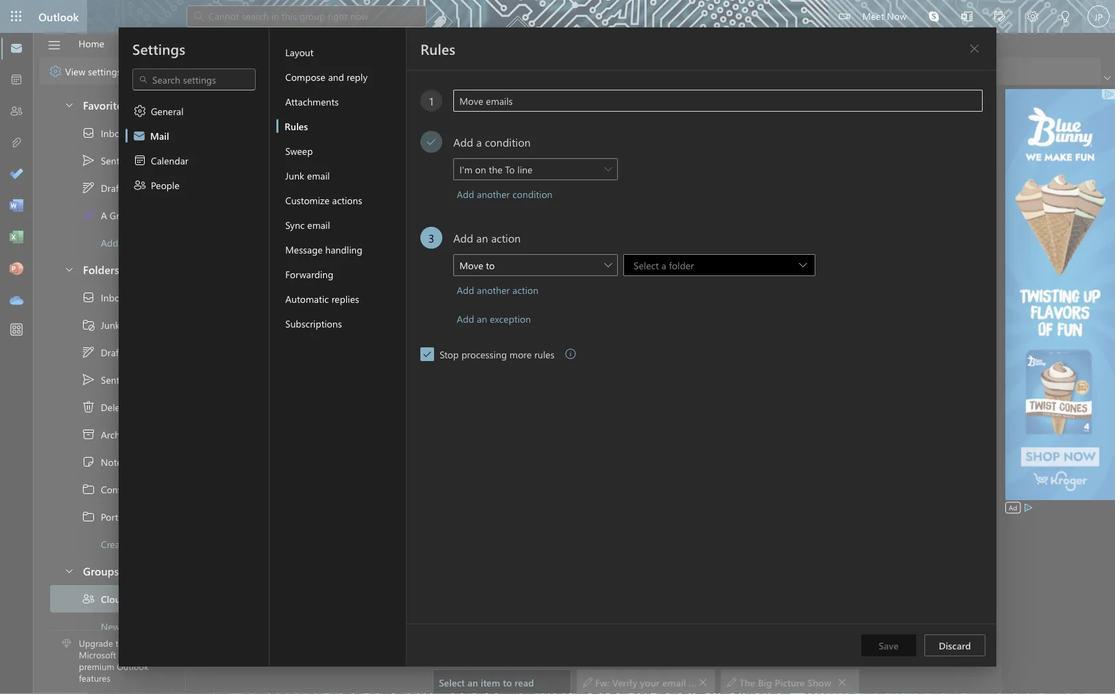Task type: locate. For each thing, give the bounding box(es) containing it.
cloud down mobile®
[[233, 272, 259, 285]]

1 horizontal spatial select
[[634, 259, 659, 272]]

0 vertical spatial  inbox
[[82, 126, 124, 140]]

junk
[[285, 169, 304, 182], [101, 319, 120, 331]]

another up add an exception
[[477, 284, 510, 296]]

new
[[252, 286, 270, 299], [131, 538, 148, 551]]

2  from the left
[[727, 678, 737, 687]]

email inside message list section
[[279, 147, 302, 160]]

0 vertical spatial 
[[133, 178, 147, 192]]

a for add
[[476, 135, 482, 149]]

 left add a condition
[[426, 136, 437, 147]]

0 horizontal spatial new
[[131, 538, 148, 551]]

watchers up new group
[[129, 593, 169, 606]]

1 sent from the top
[[101, 154, 120, 167]]

1 vertical spatial condition
[[512, 188, 553, 200]]

0 vertical spatial select
[[634, 259, 659, 272]]

layout button
[[276, 40, 406, 64]]

1 inbox from the top
[[101, 127, 124, 139]]

 up 
[[133, 104, 147, 118]]

 tree item down 
[[50, 147, 160, 174]]

0 vertical spatial 
[[82, 154, 95, 167]]

0 horizontal spatial 1
[[144, 127, 147, 139]]

 inside favorites 'tree'
[[82, 181, 95, 195]]

 tree item down  notes in the left of the page
[[50, 476, 160, 503]]

add for add an action
[[453, 231, 473, 245]]

document containing settings
[[0, 0, 1115, 695]]

items up  deleted items
[[122, 374, 145, 386]]

sent up  tree item
[[101, 374, 120, 386]]

3  from the top
[[64, 565, 75, 576]]

coupa
[[704, 676, 732, 689]]

view
[[125, 37, 146, 50], [65, 65, 85, 77]]

layout group
[[221, 58, 356, 82]]

0 horizontal spatial view
[[65, 65, 85, 77]]

2 horizontal spatial  button
[[963, 38, 985, 60]]

1 left mail
[[144, 127, 147, 139]]

0 vertical spatial action
[[491, 231, 521, 245]]

0 vertical spatial  button
[[57, 92, 80, 117]]

1  sent items from the top
[[82, 154, 145, 167]]

 down '' at the left bottom of the page
[[82, 483, 95, 496]]

1 horizontal spatial  button
[[833, 673, 852, 692]]

 sent items up "deleted"
[[82, 373, 145, 387]]

0 vertical spatial sent
[[101, 154, 120, 167]]

dialog containing settings
[[0, 0, 1115, 695]]

0 vertical spatial an
[[476, 231, 488, 245]]

 junk email
[[82, 318, 145, 332]]

2  drafts from the top
[[82, 346, 126, 359]]

 down favorites tree item
[[82, 126, 95, 140]]

1 vertical spatial junk
[[101, 319, 120, 331]]

 left stop
[[422, 350, 432, 359]]

watchers down "forwarding"
[[301, 286, 341, 299]]

premium features image
[[62, 639, 71, 649]]

1 vertical spatial group
[[123, 620, 148, 633]]

0 vertical spatial cloud watchers
[[236, 108, 317, 123]]


[[426, 136, 437, 147], [422, 350, 432, 359]]

to do image
[[10, 168, 23, 182]]

drafts
[[101, 182, 126, 194], [101, 346, 126, 359]]

0 vertical spatial 
[[82, 483, 95, 496]]

1 vertical spatial sent
[[101, 374, 120, 386]]

0 vertical spatial rules
[[420, 39, 455, 58]]

1 vertical spatial home
[[299, 230, 325, 243]]

dialog
[[0, 0, 1115, 695]]

watchers up sweep
[[269, 108, 317, 123]]

new inside message list no conversations selected list box
[[252, 286, 270, 299]]

 button left groups
[[57, 558, 80, 584]]

2 vertical spatial an
[[467, 676, 478, 689]]

add another condition button
[[453, 180, 559, 208]]

0 vertical spatial items
[[122, 154, 145, 167]]

rules inside button
[[285, 120, 308, 132]]

1  from the top
[[82, 181, 95, 195]]

add up stop
[[457, 312, 474, 325]]

tree containing 
[[50, 284, 176, 558]]

cloud watchers up 'member' at the top left of the page
[[236, 108, 317, 123]]

new right create
[[131, 538, 148, 551]]

1 vertical spatial cloud watchers
[[233, 272, 302, 285]]

for
[[689, 676, 701, 689]]

folder for create new folder
[[151, 538, 176, 551]]

1  from the top
[[82, 483, 95, 496]]

1 vertical spatial items
[[122, 374, 145, 386]]

 inside  fw: verify your email for coupa supplier portal
[[583, 678, 592, 687]]

settings tab list
[[119, 27, 270, 667]]

email left the for
[[662, 676, 686, 689]]

premium
[[79, 661, 114, 673]]

 tree item
[[50, 119, 160, 147], [50, 284, 160, 311]]

0 vertical spatial home
[[79, 37, 104, 50]]

 button left favorites
[[57, 92, 80, 117]]

 tree item up  junk email
[[50, 284, 160, 311]]

email for send email
[[279, 147, 302, 160]]

1 vertical spatial 
[[133, 104, 147, 118]]

folder inside rules tab panel
[[669, 259, 694, 272]]

heading
[[217, 179, 271, 210]]

email inside reading pane 'main content'
[[662, 676, 686, 689]]

the down mobile®
[[233, 286, 249, 299]]

condition inside add another condition button
[[512, 188, 553, 200]]

3  button from the top
[[57, 558, 80, 584]]


[[133, 178, 147, 192], [82, 592, 95, 606]]

items down 
[[122, 154, 145, 167]]

email for sync email
[[307, 218, 330, 231]]

1 horizontal spatial junk
[[285, 169, 304, 182]]

0 vertical spatial group
[[344, 286, 370, 299]]

 inside groups tree item
[[64, 565, 75, 576]]

inbox up  junk email
[[101, 291, 124, 304]]

1 left 'member' at the top left of the page
[[236, 125, 240, 136]]

powerpoint image
[[10, 263, 23, 276]]

 tree item
[[50, 147, 160, 174], [50, 366, 160, 394]]

1 vertical spatial 
[[64, 264, 75, 275]]

1 horizontal spatial 
[[133, 178, 147, 192]]

view inside  view settings
[[65, 65, 85, 77]]

new for create
[[131, 538, 148, 551]]

1 horizontal spatial to
[[486, 259, 495, 272]]

select inside button
[[439, 676, 465, 689]]

0 vertical spatial new
[[252, 286, 270, 299]]

onedrive image
[[10, 294, 23, 308]]

junk down sweep
[[285, 169, 304, 182]]

1  inbox from the top
[[82, 126, 124, 140]]

outlook up  'button'
[[38, 9, 79, 24]]

1  drafts from the top
[[82, 181, 126, 195]]

1 horizontal spatial new
[[252, 286, 270, 299]]

1 vertical spatial to
[[115, 638, 124, 650]]

mail image
[[10, 42, 23, 56]]

0 horizontal spatial 
[[583, 678, 592, 687]]

2  sent items from the top
[[82, 373, 145, 387]]

ready
[[382, 286, 406, 299]]

select inside rules tab panel
[[634, 259, 659, 272]]

add left favorite
[[101, 236, 118, 249]]

1 another from the top
[[477, 188, 510, 200]]

 button for favorites
[[57, 92, 80, 117]]

to
[[505, 163, 515, 176]]

 tree item
[[50, 174, 160, 202], [50, 339, 160, 366]]

0 vertical spatial the
[[233, 286, 249, 299]]

1 vertical spatial inbox
[[101, 291, 124, 304]]

action down "select a action" field
[[512, 284, 538, 296]]

 down groups
[[82, 592, 95, 606]]

an left exception
[[477, 312, 487, 325]]

1  tree item from the top
[[50, 174, 160, 202]]

0 vertical spatial drafts
[[101, 182, 126, 194]]

attachments
[[285, 95, 339, 108]]

inbox left 
[[101, 127, 124, 139]]

1 horizontal spatial 
[[837, 678, 847, 687]]

add down i'm
[[457, 188, 474, 200]]

 inbox inside favorites 'tree'
[[82, 126, 124, 140]]

2  tree item from the top
[[50, 284, 160, 311]]

1 vertical spatial  tree item
[[50, 366, 160, 394]]

 drafts down  tree item
[[82, 346, 126, 359]]

 drafts
[[82, 181, 126, 195], [82, 346, 126, 359]]

 sent items
[[82, 154, 145, 167], [82, 373, 145, 387]]

add for add an exception
[[457, 312, 474, 325]]

 tree item for 
[[50, 339, 160, 366]]

add inside tree item
[[101, 236, 118, 249]]

add up i'm
[[453, 135, 473, 149]]

group left is
[[344, 286, 370, 299]]

cloud up new
[[101, 593, 126, 606]]

t- down t-mobile
[[233, 230, 242, 243]]

folder inside "tree item"
[[151, 538, 176, 551]]

junk inside  junk email
[[101, 319, 120, 331]]

 button for folders
[[57, 256, 80, 282]]

 tree item for 
[[50, 174, 160, 202]]

1 down 'rules' 'heading' at top
[[428, 93, 434, 108]]

new inside "tree item"
[[131, 538, 148, 551]]

0 vertical spatial another
[[477, 188, 510, 200]]

inbox
[[101, 127, 124, 139], [101, 291, 124, 304]]

1 vertical spatial the
[[739, 676, 755, 689]]

people image
[[10, 105, 23, 119]]

 for fw:
[[583, 678, 592, 687]]

-
[[365, 230, 369, 243]]

action right behind
[[491, 231, 521, 245]]

 inside favorites tree item
[[64, 99, 75, 110]]

rules
[[420, 39, 455, 58], [285, 120, 308, 132]]

0 vertical spatial to
[[486, 259, 495, 272]]

cloud up 1 member popup button
[[236, 108, 266, 123]]

group
[[344, 286, 370, 299], [123, 620, 148, 633]]

folder
[[669, 259, 694, 272], [151, 538, 176, 551]]

verify
[[612, 676, 637, 689]]

2  from the top
[[82, 373, 95, 387]]

Select a conditional field
[[453, 158, 618, 181]]

automatic replies
[[285, 292, 359, 305]]

0 vertical spatial 
[[49, 64, 62, 78]]

add for add a condition
[[453, 135, 473, 149]]

 up 
[[82, 181, 95, 195]]


[[82, 483, 95, 496], [82, 510, 95, 524]]

a for select
[[661, 259, 666, 272]]

 for  general
[[133, 104, 147, 118]]

junk right 
[[101, 319, 120, 331]]

the new cloud watchers group is ready
[[233, 286, 406, 299]]

 tree item
[[50, 421, 160, 448]]

 tree item
[[50, 476, 160, 503], [50, 503, 160, 531]]

rules heading
[[420, 39, 455, 58]]

0 vertical spatial junk
[[285, 169, 304, 182]]

items
[[122, 154, 145, 167], [122, 374, 145, 386], [136, 401, 159, 414]]

general
[[151, 105, 183, 117]]

cloud watchers down mobile®
[[233, 272, 302, 285]]

1 inside rules tab panel
[[428, 93, 434, 108]]

excel image
[[10, 231, 23, 245]]

replies
[[332, 292, 359, 305]]

1 vertical spatial rules
[[285, 120, 308, 132]]

 inbox up  tree item
[[82, 291, 124, 304]]

 sent items inside favorites 'tree'
[[82, 154, 145, 167]]

to inside "select a action" field
[[486, 259, 495, 272]]

0 vertical spatial inbox
[[101, 127, 124, 139]]

 inside favorites 'tree'
[[82, 154, 95, 167]]

 up 
[[82, 291, 95, 304]]

2 vertical spatial to
[[503, 676, 512, 689]]

0 horizontal spatial outlook
[[38, 9, 79, 24]]

an inside 'main content'
[[467, 676, 478, 689]]

1 vertical spatial 
[[82, 291, 95, 304]]

0 vertical spatial  tree item
[[50, 174, 160, 202]]


[[583, 678, 592, 687], [727, 678, 737, 687]]

 button
[[560, 344, 582, 366]]

cloud inside the " cloud watchers"
[[101, 593, 126, 606]]

drafts inside favorites 'tree'
[[101, 182, 126, 194]]

 tree item
[[50, 586, 169, 613]]

1 vertical spatial 
[[82, 510, 95, 524]]

watchers inside the " cloud watchers"
[[129, 593, 169, 606]]

condition down select a conditional field
[[512, 188, 553, 200]]

1  tree item from the top
[[50, 119, 160, 147]]

1 vertical spatial new
[[131, 538, 148, 551]]

1 drafts from the top
[[101, 182, 126, 194]]

1 vertical spatial outlook
[[117, 661, 149, 673]]

 inside  the big picture show 
[[727, 678, 737, 687]]

 tree item up 
[[50, 174, 160, 202]]

condition up to
[[485, 135, 531, 149]]

add right rates
[[453, 231, 473, 245]]

0 horizontal spatial rules
[[285, 120, 308, 132]]

tab list containing home
[[68, 33, 197, 54]]

1 t- from the top
[[233, 217, 242, 229]]

select for select an item to read
[[439, 676, 465, 689]]

 tree item down favorites
[[50, 119, 160, 147]]

group right new
[[123, 620, 148, 633]]

cloud watchers
[[236, 108, 317, 123], [233, 272, 302, 285]]

1 vertical spatial  tree item
[[50, 284, 160, 311]]

1  button from the top
[[57, 92, 80, 117]]

tree
[[50, 284, 176, 558]]

outlook
[[38, 9, 79, 24], [117, 661, 149, 673]]

 for 
[[133, 178, 147, 192]]

0 horizontal spatial 
[[82, 592, 95, 606]]

features
[[79, 672, 110, 684]]

more apps image
[[10, 324, 23, 337]]

 button for fw: verify your email for coupa supplier portal
[[698, 673, 708, 692]]

folders tree item
[[50, 256, 160, 284]]

drafts up  tree item
[[101, 182, 126, 194]]

show
[[808, 676, 831, 689]]

to left read
[[503, 676, 512, 689]]

 inside settings tab list
[[133, 178, 147, 192]]

1  from the left
[[583, 678, 592, 687]]

move to
[[459, 259, 495, 272]]

document
[[0, 0, 1115, 695]]

email right send
[[279, 147, 302, 160]]


[[311, 147, 325, 161]]

stop processing more rules
[[440, 348, 555, 361]]

0 vertical spatial  sent items
[[82, 154, 145, 167]]

0 horizontal spatial 
[[49, 64, 62, 78]]

t-mobile
[[233, 217, 273, 229]]

rules button
[[276, 114, 406, 139]]

 inside folders tree item
[[64, 264, 75, 275]]

 tree item up "deleted"
[[50, 366, 160, 394]]

 left favorites
[[64, 99, 75, 110]]

2 vertical spatial items
[[136, 401, 159, 414]]

customize
[[285, 194, 329, 206]]

1 horizontal spatial 
[[727, 678, 737, 687]]

0 horizontal spatial home
[[79, 37, 104, 50]]

1 vertical spatial  button
[[57, 256, 80, 282]]

1 vertical spatial an
[[477, 312, 487, 325]]


[[82, 455, 95, 469]]

to for upgrade
[[115, 638, 124, 650]]

2 drafts from the top
[[101, 346, 126, 359]]

view left settings
[[65, 65, 85, 77]]

1 vertical spatial t-
[[233, 230, 242, 243]]

1 vertical spatial view
[[65, 65, 85, 77]]

 drafts up  tree item
[[82, 181, 126, 195]]

1 vertical spatial a
[[661, 259, 666, 272]]

 left fw:
[[583, 678, 592, 687]]

i'm
[[459, 163, 472, 176]]

view up ""
[[125, 37, 146, 50]]

to inside 'upgrade to microsoft 365 with premium outlook features'
[[115, 638, 124, 650]]

 left big
[[727, 678, 737, 687]]

2 t- from the top
[[233, 230, 242, 243]]

junk inside button
[[285, 169, 304, 182]]

0 vertical spatial view
[[125, 37, 146, 50]]

1 inside message list section
[[236, 125, 240, 136]]

0 vertical spatial 
[[64, 99, 75, 110]]

left-rail-appbar navigation
[[3, 33, 30, 317]]

inbox inside favorites 'tree'
[[101, 127, 124, 139]]

sent left  on the top of the page
[[101, 154, 120, 167]]

Search settings search field
[[148, 73, 241, 86]]

2  from the top
[[82, 510, 95, 524]]

new left automatic
[[252, 286, 270, 299]]

groups tree item
[[50, 558, 160, 586]]

1 vertical spatial drafts
[[101, 346, 126, 359]]

 inside tree item
[[82, 592, 95, 606]]

0 vertical spatial t-
[[233, 217, 242, 229]]

outlook link
[[38, 0, 79, 33]]

select an item to read button
[[433, 670, 571, 695]]

outlook right the premium
[[117, 661, 149, 673]]

 left  on the top of the page
[[82, 154, 95, 167]]


[[139, 75, 148, 84]]

0 horizontal spatial group
[[123, 620, 148, 633]]

compose
[[285, 70, 325, 83]]

1 vertical spatial folder
[[151, 538, 176, 551]]


[[133, 154, 147, 167]]

1 horizontal spatial view
[[125, 37, 146, 50]]

the inside reading pane 'main content'
[[739, 676, 755, 689]]

 inbox down favorites tree item
[[82, 126, 124, 140]]

an left the item
[[467, 676, 478, 689]]

 tree item down  junk email
[[50, 339, 160, 366]]

folder for select a folder
[[669, 259, 694, 272]]

 left "folders"
[[64, 264, 75, 275]]

condition for add another condition
[[512, 188, 553, 200]]

2  tree item from the top
[[50, 339, 160, 366]]

to
[[486, 259, 495, 272], [115, 638, 124, 650], [503, 676, 512, 689]]

email inside button
[[307, 218, 330, 231]]

1 horizontal spatial folder
[[669, 259, 694, 272]]

1 horizontal spatial group
[[344, 286, 370, 299]]

email down 
[[307, 169, 330, 182]]

 down 
[[82, 346, 95, 359]]

more
[[510, 348, 532, 361]]

discard
[[939, 639, 971, 652]]

 sent items down 
[[82, 154, 145, 167]]

 down  on the top of the page
[[133, 178, 147, 192]]

items right "deleted"
[[136, 401, 159, 414]]

 left portfolio
[[82, 510, 95, 524]]

watchers
[[269, 108, 317, 123], [261, 272, 302, 285], [301, 286, 341, 299], [129, 593, 169, 606]]

2  tree item from the top
[[50, 366, 160, 394]]

processing
[[461, 348, 507, 361]]

1 horizontal spatial outlook
[[117, 661, 149, 673]]

1  from the top
[[82, 154, 95, 167]]

2  from the top
[[64, 264, 75, 275]]

1  from the top
[[82, 126, 95, 140]]

 inside  the big picture show 
[[837, 678, 847, 687]]

 button inside folders tree item
[[57, 256, 80, 282]]

 button for the big picture show
[[833, 673, 852, 692]]

picture
[[775, 676, 805, 689]]

a
[[476, 135, 482, 149], [661, 259, 666, 272]]

0 horizontal spatial junk
[[101, 319, 120, 331]]

another down the
[[477, 188, 510, 200]]

 down  'button'
[[49, 64, 62, 78]]

 button left "folders"
[[57, 256, 80, 282]]

home inside button
[[79, 37, 104, 50]]

2 another from the top
[[477, 284, 510, 296]]

outlook banner
[[0, 0, 1115, 33]]

1 horizontal spatial 1
[[236, 125, 240, 136]]

i'm on the to line
[[459, 163, 533, 176]]

1 horizontal spatial the
[[739, 676, 755, 689]]

 for groups
[[64, 565, 75, 576]]

tab list inside application
[[68, 33, 197, 54]]

email right sync
[[307, 218, 330, 231]]

add down move
[[457, 284, 474, 296]]

2 horizontal spatial to
[[503, 676, 512, 689]]

1 vertical spatial  tree item
[[50, 339, 160, 366]]

the left big
[[739, 676, 755, 689]]

1 vertical spatial 
[[82, 373, 95, 387]]

an up move to
[[476, 231, 488, 245]]

junk email
[[285, 169, 330, 182]]

notes
[[101, 456, 126, 469]]

reply
[[347, 70, 368, 83]]

send email button
[[233, 139, 305, 169]]

home up  view settings
[[79, 37, 104, 50]]

2 horizontal spatial 1
[[428, 93, 434, 108]]

tab list
[[68, 33, 197, 54]]

0 vertical spatial  tree item
[[50, 119, 160, 147]]

sweep button
[[276, 139, 406, 163]]

0 vertical spatial  tree item
[[50, 147, 160, 174]]

action inside add another action button
[[512, 284, 538, 296]]

 button inside favorites tree item
[[57, 92, 80, 117]]

group inside tree item
[[123, 620, 148, 633]]

drafts down  junk email
[[101, 346, 126, 359]]

0 horizontal spatial a
[[476, 135, 482, 149]]

 calendar
[[133, 154, 188, 167]]

 button inside groups tree item
[[57, 558, 80, 584]]

0 horizontal spatial select
[[439, 676, 465, 689]]

folders
[[83, 262, 119, 277]]

1 vertical spatial 
[[82, 592, 95, 606]]

0 horizontal spatial folder
[[151, 538, 176, 551]]

2 horizontal spatial 
[[969, 43, 980, 54]]

an for item
[[467, 676, 478, 689]]

1
[[428, 93, 434, 108], [236, 125, 240, 136], [144, 127, 147, 139]]

home right 5g
[[299, 230, 325, 243]]

outlook inside banner
[[38, 9, 79, 24]]

0 horizontal spatial the
[[233, 286, 249, 299]]

 left groups
[[64, 565, 75, 576]]

watchers up automatic
[[261, 272, 302, 285]]

1 vertical spatial another
[[477, 284, 510, 296]]

home
[[79, 37, 104, 50], [299, 230, 325, 243]]

forwarding button
[[276, 262, 406, 287]]

1  from the top
[[64, 99, 75, 110]]

2  button from the top
[[57, 256, 80, 282]]

1  tree item from the top
[[50, 476, 160, 503]]

items inside  deleted items
[[136, 401, 159, 414]]

set your advertising preferences image
[[1023, 503, 1034, 514]]

t- up mobile®
[[233, 217, 242, 229]]

cloud
[[236, 108, 266, 123], [233, 272, 259, 285], [272, 286, 298, 299], [101, 593, 126, 606]]

to right move
[[486, 259, 495, 272]]

rules tab panel
[[407, 27, 996, 667]]

 up 
[[82, 373, 95, 387]]

 tree item up create
[[50, 503, 160, 531]]

 inside settings tab list
[[133, 104, 147, 118]]

0 horizontal spatial  button
[[698, 673, 708, 692]]

application
[[0, 0, 1115, 695]]

0 horizontal spatial to
[[115, 638, 124, 650]]

another for action
[[477, 284, 510, 296]]

0 vertical spatial folder
[[669, 259, 694, 272]]

new group
[[101, 620, 148, 633]]

to down new group
[[115, 638, 124, 650]]



Task type: vqa. For each thing, say whether or not it's contained in the screenshot.
 button
no



Task type: describe. For each thing, give the bounding box(es) containing it.
view inside button
[[125, 37, 146, 50]]

to inside button
[[503, 676, 512, 689]]

 drafts inside favorites 'tree'
[[82, 181, 126, 195]]

sent inside favorites 'tree'
[[101, 154, 120, 167]]

exception
[[490, 312, 531, 325]]

to for move
[[486, 259, 495, 272]]

add for add favorite
[[101, 236, 118, 249]]


[[47, 38, 61, 52]]

 tree item
[[50, 202, 160, 229]]

an for exception
[[477, 312, 487, 325]]

 the big picture show 
[[727, 676, 847, 689]]

 button
[[40, 34, 68, 57]]

with
[[135, 649, 152, 661]]

forwarding
[[285, 268, 333, 280]]

 button
[[305, 139, 332, 169]]

 general
[[133, 104, 183, 118]]

cloud watchers button
[[233, 108, 317, 125]]

mobile
[[242, 217, 273, 229]]

rising
[[399, 230, 425, 243]]

actions
[[332, 194, 362, 206]]

 button for groups
[[57, 558, 80, 584]]

t- for mobile
[[233, 217, 242, 229]]

 archive
[[82, 428, 132, 442]]

rates
[[428, 230, 452, 243]]


[[82, 428, 95, 442]]

reading pane main content
[[427, 86, 1002, 695]]

 for  portfolio
[[82, 510, 95, 524]]

files image
[[10, 136, 23, 150]]


[[839, 11, 850, 22]]

supplier
[[734, 676, 771, 689]]

 deleted items
[[82, 400, 159, 414]]

behind
[[454, 230, 485, 243]]

 for the
[[727, 678, 737, 687]]

add favorite
[[101, 236, 153, 249]]

tree inside application
[[50, 284, 176, 558]]

 for 
[[82, 483, 95, 496]]

mobile®
[[242, 230, 281, 243]]

help button
[[157, 33, 197, 54]]

your
[[640, 676, 660, 689]]

email for junk email
[[307, 169, 330, 182]]

portal
[[773, 676, 799, 689]]

message list no conversations selected list box
[[187, 210, 485, 694]]

2  from the top
[[82, 291, 95, 304]]

settings
[[88, 65, 121, 77]]

meet
[[862, 9, 884, 22]]

 tree item for 
[[50, 284, 160, 311]]

Name your rule text field
[[454, 91, 982, 111]]

1 vertical spatial 
[[422, 350, 432, 359]]

Select a action field
[[453, 254, 618, 277]]

2  from the top
[[82, 346, 95, 359]]

cloud watchers inside popup button
[[236, 108, 317, 123]]

new for the
[[252, 286, 270, 299]]

add a condition
[[453, 135, 531, 149]]

2 inbox from the top
[[101, 291, 124, 304]]

add another action
[[457, 284, 538, 296]]

select for select a folder
[[634, 259, 659, 272]]

big
[[758, 676, 772, 689]]

the inside message list no conversations selected list box
[[233, 286, 249, 299]]

email
[[122, 319, 145, 331]]

favorites tree
[[50, 86, 160, 256]]

1  tree item from the top
[[50, 147, 160, 174]]

add an exception button
[[453, 305, 537, 333]]

and
[[328, 70, 344, 83]]

deleted
[[101, 401, 134, 414]]

subscriptions
[[285, 317, 342, 330]]

layout
[[285, 46, 314, 58]]

 button
[[394, 185, 413, 204]]

0 horizontal spatial 
[[698, 678, 708, 687]]

outlook inside 'upgrade to microsoft 365 with premium outlook features'
[[117, 661, 149, 673]]

 cloud watchers
[[82, 592, 169, 606]]

portfolio
[[101, 511, 137, 523]]

upgrade
[[79, 638, 113, 650]]

 tree item
[[50, 394, 160, 421]]

heading inside message list section
[[217, 179, 271, 210]]

 button inside rules tab panel
[[963, 38, 985, 60]]

rules inside tab panel
[[420, 39, 455, 58]]

message handling
[[285, 243, 362, 256]]

group inside message list no conversations selected list box
[[344, 286, 370, 299]]

add for add another condition
[[457, 188, 474, 200]]

watchers inside cloud watchers popup button
[[269, 108, 317, 123]]


[[397, 189, 409, 202]]

fw:
[[595, 676, 610, 689]]

leave
[[371, 230, 396, 243]]

1 member
[[236, 125, 273, 136]]

favorites
[[83, 97, 127, 112]]

attachments button
[[276, 89, 406, 114]]

save button
[[861, 635, 916, 657]]

member
[[243, 125, 273, 136]]

1 inside "" tree item
[[144, 127, 147, 139]]

2 sent from the top
[[101, 374, 120, 386]]

application containing settings
[[0, 0, 1115, 695]]

an for action
[[476, 231, 488, 245]]

archive
[[101, 428, 132, 441]]

condition for add a condition
[[485, 135, 531, 149]]

calendar image
[[10, 73, 23, 87]]

0 vertical spatial 
[[426, 136, 437, 147]]

add another condition
[[457, 188, 553, 200]]

 tree item
[[50, 448, 160, 476]]

 tree item for 
[[50, 119, 160, 147]]

help
[[167, 37, 187, 50]]

home button
[[68, 33, 115, 54]]

 tree item
[[50, 311, 160, 339]]

cloud inside popup button
[[236, 108, 266, 123]]

365
[[119, 649, 133, 661]]

now
[[887, 9, 907, 22]]

5g
[[284, 230, 296, 243]]

sync email
[[285, 218, 330, 231]]

favorite
[[121, 236, 153, 249]]

read
[[515, 676, 534, 689]]

line
[[517, 163, 533, 176]]

another for condition
[[477, 188, 510, 200]]

 for folders
[[64, 264, 75, 275]]

microsoft
[[79, 649, 116, 661]]

select an item to read
[[439, 676, 534, 689]]

cloud down "forwarding"
[[272, 286, 298, 299]]

save
[[879, 639, 899, 652]]

message handling button
[[276, 237, 406, 262]]

3
[[428, 231, 434, 245]]

items inside favorites 'tree'
[[122, 154, 145, 167]]

t- for mobile®
[[233, 230, 242, 243]]

groups
[[83, 564, 119, 578]]

move
[[459, 259, 483, 272]]

 portfolio
[[82, 510, 137, 524]]

add favorite tree item
[[50, 229, 160, 256]]

sync email button
[[276, 213, 406, 237]]

add for add another action
[[457, 284, 474, 296]]

 for favorites
[[64, 99, 75, 110]]

is
[[373, 286, 379, 299]]

home inside message list no conversations selected list box
[[299, 230, 325, 243]]

sweep
[[285, 144, 313, 157]]

 inside rules tab panel
[[969, 43, 980, 54]]

word image
[[10, 200, 23, 213]]

add an exception
[[457, 312, 531, 325]]

action for add another action
[[512, 284, 538, 296]]

message list section
[[187, 91, 485, 694]]

send email
[[255, 147, 302, 160]]

 view settings
[[49, 64, 121, 78]]

customize actions
[[285, 194, 362, 206]]

cloud watchers inside message list no conversations selected list box
[[233, 272, 302, 285]]

2  inbox from the top
[[82, 291, 124, 304]]

discard button
[[924, 635, 985, 657]]

2  tree item from the top
[[50, 503, 160, 531]]

add another action button
[[453, 276, 545, 304]]

action for add an action
[[491, 231, 521, 245]]

create new folder tree item
[[50, 531, 176, 558]]

people
[[151, 179, 180, 191]]

settings heading
[[132, 39, 185, 58]]

internet
[[328, 230, 362, 243]]

new group tree item
[[50, 613, 160, 641]]

view button
[[115, 33, 156, 54]]

subscriptions button
[[276, 311, 406, 336]]

favorites tree item
[[50, 92, 160, 119]]

 inside favorites 'tree'
[[82, 126, 95, 140]]

select a folder
[[634, 259, 694, 272]]

mail
[[150, 129, 169, 142]]

 for  view settings
[[49, 64, 62, 78]]

 for  cloud watchers
[[82, 592, 95, 606]]

ad
[[1009, 503, 1017, 513]]

item
[[481, 676, 500, 689]]



